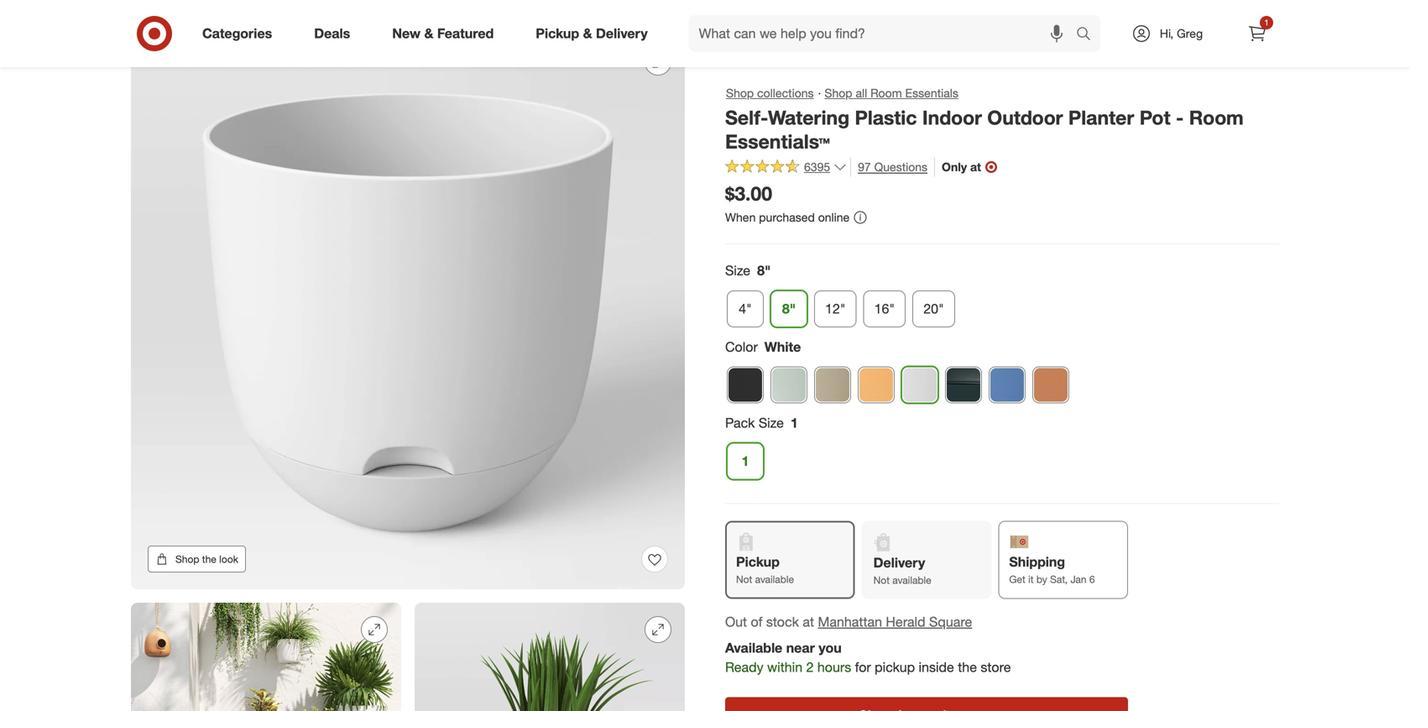 Task type: vqa. For each thing, say whether or not it's contained in the screenshot.
the stock
yes



Task type: describe. For each thing, give the bounding box(es) containing it.
color
[[725, 339, 758, 355]]

20" link
[[913, 290, 955, 327]]

the inside shop the look link
[[202, 553, 216, 565]]

shop for shop all room essentials
[[825, 86, 853, 100]]

white
[[765, 339, 801, 355]]

cosmic rust image
[[1034, 368, 1069, 403]]

near
[[786, 640, 815, 656]]

97 questions link
[[851, 157, 928, 177]]

8" link
[[771, 290, 808, 327]]

shop collections
[[726, 86, 814, 100]]

pot
[[1140, 106, 1171, 129]]

when purchased online
[[725, 210, 850, 225]]

when
[[725, 210, 756, 225]]

4" link
[[727, 290, 764, 327]]

1 horizontal spatial 1 link
[[1239, 15, 1276, 52]]

0 vertical spatial size
[[725, 262, 751, 279]]

out of stock at manhattan herald square
[[725, 614, 973, 630]]

group containing size
[[724, 261, 1280, 334]]

97
[[858, 160, 871, 174]]

16"
[[875, 300, 895, 317]]

20"
[[924, 300, 944, 317]]

0 vertical spatial 1
[[1265, 17, 1269, 28]]

image gallery element
[[131, 35, 685, 711]]

search button
[[1069, 15, 1109, 55]]

inside
[[919, 659, 954, 675]]

of
[[751, 614, 763, 630]]

new & featured link
[[378, 15, 515, 52]]

only
[[942, 159, 967, 174]]

questions
[[875, 160, 928, 174]]

1 vertical spatial 1
[[791, 415, 798, 431]]

pack
[[725, 415, 755, 431]]

target /
[[131, 3, 170, 17]]

shop for shop the look
[[175, 553, 199, 565]]

deals link
[[300, 15, 371, 52]]

group containing pack size
[[724, 414, 1280, 487]]

shop the look
[[175, 553, 238, 565]]

12"
[[825, 300, 846, 317]]

& for pickup
[[583, 25, 592, 42]]

collections
[[757, 86, 814, 100]]

available for delivery
[[893, 574, 932, 587]]

categories
[[202, 25, 272, 42]]

/
[[166, 3, 170, 17]]

essentials
[[906, 86, 959, 100]]

not for pickup
[[736, 573, 753, 586]]

12" link
[[814, 290, 857, 327]]

2 vertical spatial 1
[[742, 453, 749, 469]]

self-watering plastic indoor outdoor planter pot - room essentials™, 1 of 12 image
[[131, 35, 685, 589]]

delivery not available
[[874, 555, 932, 587]]

for
[[855, 659, 871, 675]]

you
[[819, 640, 842, 656]]

self-watering plastic indoor outdoor planter pot - room essentials™
[[725, 106, 1244, 153]]

manhattan herald square button
[[818, 613, 973, 632]]

store
[[981, 659, 1011, 675]]

white image
[[903, 368, 938, 403]]

& for new
[[424, 25, 434, 42]]

0 vertical spatial 8"
[[757, 262, 771, 279]]

search
[[1069, 27, 1109, 43]]

not for delivery
[[874, 574, 890, 587]]

6395
[[804, 159, 831, 174]]

it
[[1029, 573, 1034, 586]]

16" link
[[864, 290, 906, 327]]

color white
[[725, 339, 801, 355]]

size 8"
[[725, 262, 771, 279]]

indoor
[[923, 106, 982, 129]]

sun orange image
[[859, 368, 894, 403]]

-
[[1176, 106, 1184, 129]]

shop the look link
[[148, 546, 246, 573]]

hi,
[[1160, 26, 1174, 41]]

featured
[[437, 25, 494, 42]]

self-
[[725, 106, 768, 129]]

stock
[[766, 614, 799, 630]]

pickup not available
[[736, 554, 794, 586]]

purchased
[[759, 210, 815, 225]]

new & featured
[[392, 25, 494, 42]]

shop all room essentials
[[825, 86, 959, 100]]

ready
[[725, 659, 764, 675]]

4"
[[739, 300, 752, 317]]

online
[[818, 210, 850, 225]]

pickup
[[875, 659, 915, 675]]



Task type: locate. For each thing, give the bounding box(es) containing it.
1 horizontal spatial the
[[958, 659, 977, 675]]

0 vertical spatial at
[[971, 159, 982, 174]]

1 right the greg
[[1265, 17, 1269, 28]]

room inside self-watering plastic indoor outdoor planter pot - room essentials™
[[1189, 106, 1244, 129]]

available up stock
[[755, 573, 794, 586]]

0 vertical spatial pickup
[[536, 25, 579, 42]]

sat,
[[1050, 573, 1068, 586]]

8" up white
[[782, 300, 796, 317]]

0 horizontal spatial 1
[[742, 453, 749, 469]]

not inside delivery not available
[[874, 574, 890, 587]]

room up plastic
[[871, 86, 902, 100]]

available near you ready within 2 hours for pickup inside the store
[[725, 640, 1011, 675]]

hi, greg
[[1160, 26, 1203, 41]]

1 vertical spatial delivery
[[874, 555, 925, 571]]

1 horizontal spatial shop
[[726, 86, 754, 100]]

available for pickup
[[755, 573, 794, 586]]

essentials™
[[725, 130, 830, 153]]

0 vertical spatial delivery
[[596, 25, 648, 42]]

1 link right the greg
[[1239, 15, 1276, 52]]

the left look
[[202, 553, 216, 565]]

available inside delivery not available
[[893, 574, 932, 587]]

8" inside 8" 'link'
[[782, 300, 796, 317]]

pickup for not
[[736, 554, 780, 570]]

shop
[[726, 86, 754, 100], [825, 86, 853, 100], [175, 553, 199, 565]]

1 vertical spatial at
[[803, 614, 814, 630]]

hours
[[818, 659, 852, 675]]

shop inside image gallery element
[[175, 553, 199, 565]]

self-watering plastic indoor outdoor planter pot - room essentials™, 3 of 12 image
[[415, 603, 685, 711]]

target
[[131, 3, 163, 17]]

the
[[202, 553, 216, 565], [958, 659, 977, 675]]

1 horizontal spatial pickup
[[736, 554, 780, 570]]

at right only
[[971, 159, 982, 174]]

shipping
[[1009, 554, 1066, 570]]

0 horizontal spatial not
[[736, 573, 753, 586]]

0 horizontal spatial &
[[424, 25, 434, 42]]

shop left look
[[175, 553, 199, 565]]

available
[[725, 640, 783, 656]]

0 vertical spatial group
[[724, 261, 1280, 334]]

within
[[767, 659, 803, 675]]

1 horizontal spatial available
[[893, 574, 932, 587]]

shipping get it by sat, jan 6
[[1009, 554, 1095, 586]]

categories link
[[188, 15, 293, 52]]

0 vertical spatial room
[[871, 86, 902, 100]]

0 horizontal spatial 1 link
[[727, 443, 764, 480]]

2
[[806, 659, 814, 675]]

8"
[[757, 262, 771, 279], [782, 300, 796, 317]]

look
[[219, 553, 238, 565]]

size
[[725, 262, 751, 279], [759, 415, 784, 431]]

new
[[392, 25, 421, 42]]

1 horizontal spatial 8"
[[782, 300, 796, 317]]

1 vertical spatial group
[[724, 414, 1280, 487]]

1 horizontal spatial &
[[583, 25, 592, 42]]

the left store
[[958, 659, 977, 675]]

planter
[[1069, 106, 1135, 129]]

get
[[1009, 573, 1026, 586]]

0 horizontal spatial the
[[202, 553, 216, 565]]

available
[[755, 573, 794, 586], [893, 574, 932, 587]]

size right pack at the bottom right of page
[[759, 415, 784, 431]]

1 vertical spatial 1 link
[[727, 443, 764, 480]]

target link
[[131, 3, 163, 17]]

square
[[929, 614, 973, 630]]

deals
[[314, 25, 350, 42]]

0 horizontal spatial room
[[871, 86, 902, 100]]

quilted blue image
[[990, 368, 1025, 403]]

by
[[1037, 573, 1048, 586]]

2 & from the left
[[583, 25, 592, 42]]

1 vertical spatial the
[[958, 659, 977, 675]]

shop inside button
[[726, 86, 754, 100]]

0 horizontal spatial 8"
[[757, 262, 771, 279]]

1 vertical spatial pickup
[[736, 554, 780, 570]]

1 horizontal spatial delivery
[[874, 555, 925, 571]]

shop collections button
[[725, 84, 815, 102]]

greg
[[1177, 26, 1203, 41]]

shop left all
[[825, 86, 853, 100]]

size up 4"
[[725, 262, 751, 279]]

2 horizontal spatial 1
[[1265, 17, 1269, 28]]

&
[[424, 25, 434, 42], [583, 25, 592, 42]]

fern shower image
[[946, 368, 982, 403]]

room
[[871, 86, 902, 100], [1189, 106, 1244, 129]]

$3.00
[[725, 182, 772, 205]]

only at
[[942, 159, 982, 174]]

pickup & delivery link
[[522, 15, 669, 52]]

jan
[[1071, 573, 1087, 586]]

1 vertical spatial room
[[1189, 106, 1244, 129]]

1 horizontal spatial 1
[[791, 415, 798, 431]]

2 horizontal spatial shop
[[825, 86, 853, 100]]

out
[[725, 614, 747, 630]]

at right stock
[[803, 614, 814, 630]]

0 vertical spatial 1 link
[[1239, 15, 1276, 52]]

1 link down pack at the bottom right of page
[[727, 443, 764, 480]]

1
[[1265, 17, 1269, 28], [791, 415, 798, 431], [742, 453, 749, 469]]

0 horizontal spatial delivery
[[596, 25, 648, 42]]

1 down "mindful mint" icon at the bottom right of the page
[[791, 415, 798, 431]]

0 horizontal spatial at
[[803, 614, 814, 630]]

available up herald
[[893, 574, 932, 587]]

all
[[856, 86, 868, 100]]

0 vertical spatial the
[[202, 553, 216, 565]]

delivery
[[596, 25, 648, 42], [874, 555, 925, 571]]

6395 link
[[725, 157, 847, 178]]

1 vertical spatial size
[[759, 415, 784, 431]]

0 horizontal spatial shop
[[175, 553, 199, 565]]

0 horizontal spatial pickup
[[536, 25, 579, 42]]

the inside available near you ready within 2 hours for pickup inside the store
[[958, 659, 977, 675]]

herald
[[886, 614, 926, 630]]

plastic
[[855, 106, 917, 129]]

outdoor
[[988, 106, 1063, 129]]

97 questions
[[858, 160, 928, 174]]

2 group from the top
[[724, 414, 1280, 487]]

1 down pack at the bottom right of page
[[742, 453, 749, 469]]

room right - at the top right of page
[[1189, 106, 1244, 129]]

1 & from the left
[[424, 25, 434, 42]]

0 horizontal spatial size
[[725, 262, 751, 279]]

1 vertical spatial 8"
[[782, 300, 796, 317]]

What can we help you find? suggestions appear below search field
[[689, 15, 1081, 52]]

self-watering plastic indoor outdoor planter pot - room essentials™, 2 of 12 image
[[131, 603, 401, 711]]

pack size 1
[[725, 415, 798, 431]]

black image
[[728, 368, 763, 403]]

shop for shop collections
[[726, 86, 754, 100]]

manhattan
[[818, 614, 882, 630]]

ancient stone image
[[815, 368, 851, 403]]

shop up self-
[[726, 86, 754, 100]]

delivery inside delivery not available
[[874, 555, 925, 571]]

not inside pickup not available
[[736, 573, 753, 586]]

group
[[724, 261, 1280, 334], [724, 414, 1280, 487]]

available inside pickup not available
[[755, 573, 794, 586]]

1 horizontal spatial at
[[971, 159, 982, 174]]

pickup for &
[[536, 25, 579, 42]]

1 horizontal spatial size
[[759, 415, 784, 431]]

mindful mint image
[[772, 368, 807, 403]]

not up manhattan herald square button
[[874, 574, 890, 587]]

8" up "4"" link
[[757, 262, 771, 279]]

pickup inside pickup not available
[[736, 554, 780, 570]]

at
[[971, 159, 982, 174], [803, 614, 814, 630]]

1 link
[[1239, 15, 1276, 52], [727, 443, 764, 480]]

0 horizontal spatial available
[[755, 573, 794, 586]]

6
[[1090, 573, 1095, 586]]

watering
[[768, 106, 850, 129]]

1 group from the top
[[724, 261, 1280, 334]]

1 horizontal spatial not
[[874, 574, 890, 587]]

not up out
[[736, 573, 753, 586]]

pickup
[[536, 25, 579, 42], [736, 554, 780, 570]]

pickup & delivery
[[536, 25, 648, 42]]

1 horizontal spatial room
[[1189, 106, 1244, 129]]



